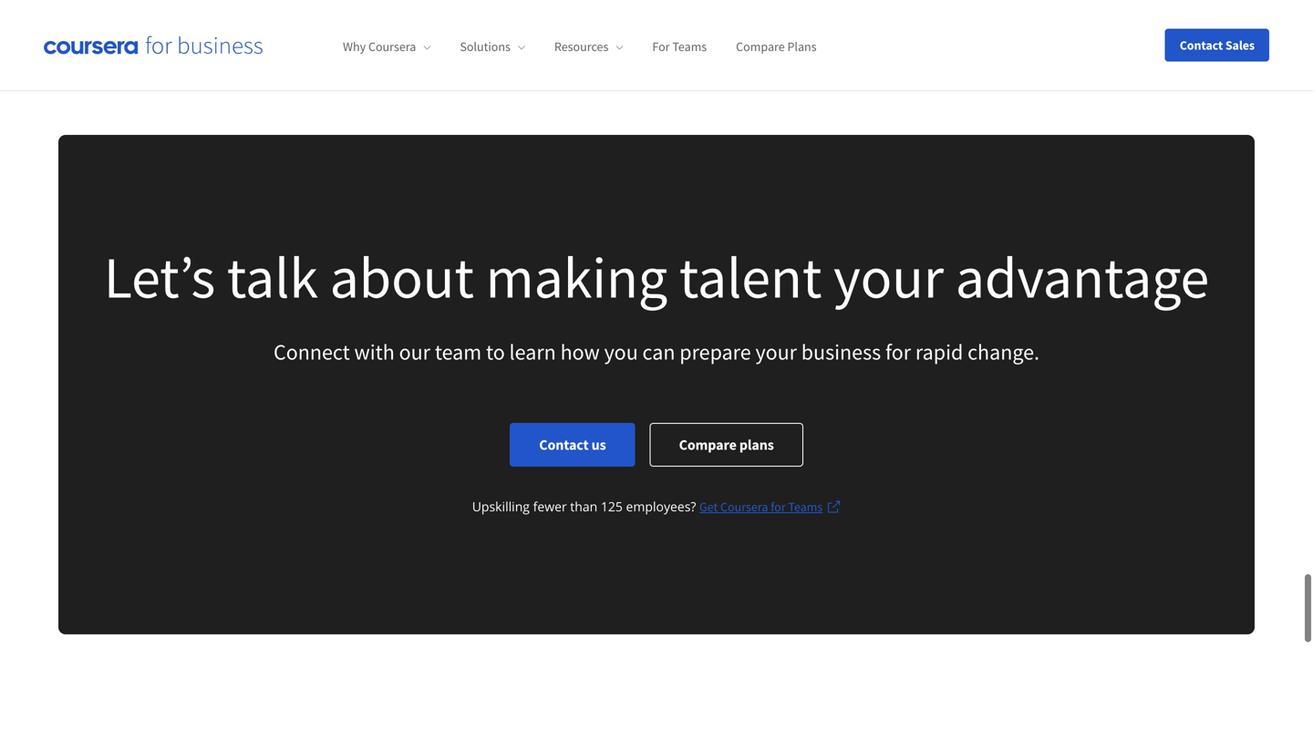 Task type: locate. For each thing, give the bounding box(es) containing it.
for left the rapid
[[886, 339, 911, 366]]

rapid
[[916, 339, 964, 366]]

plans
[[740, 436, 774, 454]]

0 vertical spatial teams
[[673, 39, 707, 55]]

making
[[486, 241, 668, 314]]

1 horizontal spatial your
[[834, 241, 944, 314]]

solutions
[[460, 39, 511, 55]]

connect
[[274, 339, 350, 366]]

contact left sales
[[1180, 37, 1223, 53]]

1 horizontal spatial teams
[[788, 499, 823, 516]]

0 vertical spatial compare
[[736, 39, 785, 55]]

0 vertical spatial for
[[886, 339, 911, 366]]

0 vertical spatial contact
[[1180, 37, 1223, 53]]

0 vertical spatial coursera
[[368, 39, 416, 55]]

contact for contact sales
[[1180, 37, 1223, 53]]

fewer
[[533, 498, 567, 516]]

with
[[354, 339, 395, 366]]

teams
[[673, 39, 707, 55], [788, 499, 823, 516]]

resources
[[555, 39, 609, 55]]

plans
[[788, 39, 817, 55]]

1 horizontal spatial coursera
[[721, 499, 768, 516]]

compare plans link
[[736, 39, 817, 55]]

1 horizontal spatial for
[[886, 339, 911, 366]]

let's talk about making talent your advantage
[[104, 241, 1210, 314]]

for
[[886, 339, 911, 366], [771, 499, 786, 516]]

0 horizontal spatial contact
[[539, 436, 589, 454]]

coursera
[[368, 39, 416, 55], [721, 499, 768, 516]]

your up business
[[834, 241, 944, 314]]

connect with our team to learn how you can prepare your business for rapid change.
[[274, 339, 1040, 366]]

1 horizontal spatial contact
[[1180, 37, 1223, 53]]

solutions link
[[460, 39, 525, 55]]

for teams link
[[653, 39, 707, 55]]

upskilling
[[472, 498, 530, 516]]

than
[[570, 498, 598, 516]]

you
[[604, 339, 638, 366]]

contact us link
[[510, 423, 635, 467]]

coursera right get
[[721, 499, 768, 516]]

1 vertical spatial compare
[[679, 436, 737, 454]]

change.
[[968, 339, 1040, 366]]

for
[[653, 39, 670, 55]]

why coursera link
[[343, 39, 431, 55]]

your
[[834, 241, 944, 314], [756, 339, 797, 366]]

your right prepare
[[756, 339, 797, 366]]

compare for compare plans
[[736, 39, 785, 55]]

contact for contact us
[[539, 436, 589, 454]]

1 vertical spatial for
[[771, 499, 786, 516]]

0 horizontal spatial your
[[756, 339, 797, 366]]

upskilling fewer than 125 employees?
[[472, 498, 700, 516]]

1 vertical spatial teams
[[788, 499, 823, 516]]

compare
[[736, 39, 785, 55], [679, 436, 737, 454]]

team
[[435, 339, 482, 366]]

1 vertical spatial coursera
[[721, 499, 768, 516]]

sales
[[1226, 37, 1255, 53]]

about
[[330, 241, 474, 314]]

0 horizontal spatial coursera
[[368, 39, 416, 55]]

0 horizontal spatial for
[[771, 499, 786, 516]]

125
[[601, 498, 623, 516]]

contact
[[1180, 37, 1223, 53], [539, 436, 589, 454]]

get
[[700, 499, 718, 516]]

for down plans
[[771, 499, 786, 516]]

coursera right the why
[[368, 39, 416, 55]]

contact left us
[[539, 436, 589, 454]]

contact sales
[[1180, 37, 1255, 53]]

resources link
[[555, 39, 623, 55]]

contact inside button
[[1180, 37, 1223, 53]]

1 vertical spatial contact
[[539, 436, 589, 454]]

contact us
[[539, 436, 606, 454]]



Task type: describe. For each thing, give the bounding box(es) containing it.
for teams
[[653, 39, 707, 55]]

business
[[802, 339, 881, 366]]

to
[[486, 339, 505, 366]]

employees?
[[626, 498, 696, 516]]

compare plans
[[736, 39, 817, 55]]

compare for compare plans
[[679, 436, 737, 454]]

us
[[592, 436, 606, 454]]

advantage
[[956, 241, 1210, 314]]

coursera for get
[[721, 499, 768, 516]]

compare plans
[[679, 436, 774, 454]]

why coursera
[[343, 39, 416, 55]]

prepare
[[680, 339, 751, 366]]

talk
[[227, 241, 318, 314]]

why
[[343, 39, 366, 55]]

talent
[[679, 241, 822, 314]]

for inside 'get coursera for teams' link
[[771, 499, 786, 516]]

learn
[[509, 339, 556, 366]]

let's
[[104, 241, 215, 314]]

0 horizontal spatial teams
[[673, 39, 707, 55]]

can
[[643, 339, 675, 366]]

contact sales button
[[1166, 29, 1270, 62]]

coursera for business image
[[44, 36, 263, 54]]

1 vertical spatial your
[[756, 339, 797, 366]]

coursera for why
[[368, 39, 416, 55]]

0 vertical spatial your
[[834, 241, 944, 314]]

our
[[399, 339, 431, 366]]

how
[[561, 339, 600, 366]]

compare plans link
[[650, 423, 803, 467]]

get coursera for teams
[[700, 499, 823, 516]]

get coursera for teams link
[[700, 496, 841, 518]]



Task type: vqa. For each thing, say whether or not it's contained in the screenshot.
recommendations
no



